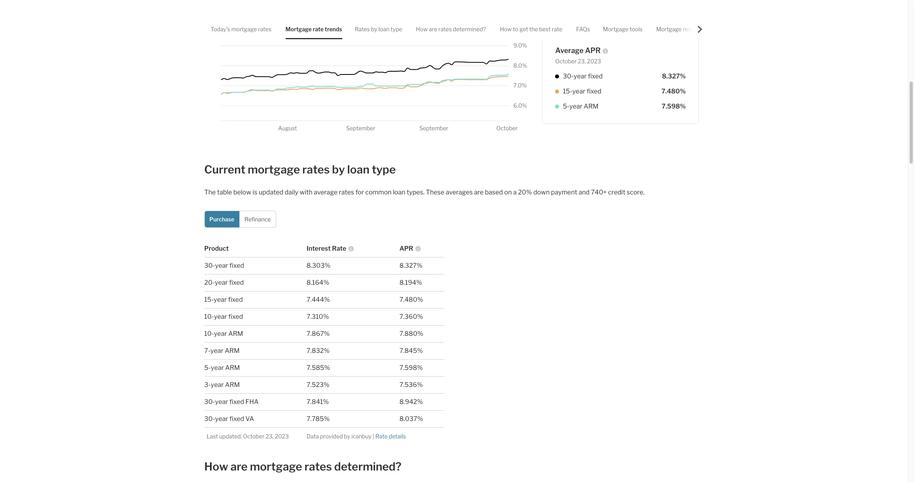 Task type: locate. For each thing, give the bounding box(es) containing it.
0 vertical spatial 5-
[[563, 103, 570, 110]]

1 vertical spatial are
[[475, 189, 484, 196]]

loan right "rates"
[[379, 26, 390, 33]]

rate
[[313, 26, 324, 33], [552, 26, 563, 33]]

7.310
[[307, 313, 323, 321]]

0 vertical spatial 7.598 %
[[662, 103, 687, 110]]

0 vertical spatial mortgage
[[232, 26, 257, 33]]

year for 8.164 %
[[215, 279, 228, 287]]

0 vertical spatial 8.327 %
[[663, 73, 687, 80]]

0 vertical spatial 15-year fixed
[[563, 88, 602, 95]]

8.037
[[400, 416, 418, 423]]

2 mortgage from the left
[[604, 26, 629, 33]]

apr
[[586, 47, 601, 55], [400, 245, 414, 253]]

8.327
[[663, 73, 681, 80], [400, 262, 417, 270]]

mortgage
[[286, 26, 312, 33], [604, 26, 629, 33], [657, 26, 682, 33]]

option group down below
[[204, 211, 276, 228]]

year
[[574, 73, 587, 80], [573, 88, 586, 95], [570, 103, 583, 110], [215, 262, 228, 270], [215, 279, 228, 287], [214, 296, 227, 304], [214, 313, 227, 321], [214, 330, 227, 338], [211, 347, 224, 355], [211, 364, 224, 372], [211, 381, 224, 389], [215, 398, 228, 406], [215, 416, 228, 423]]

0 horizontal spatial loan
[[348, 163, 370, 177]]

1 horizontal spatial 7.480
[[662, 88, 681, 95]]

1 mortgage from the left
[[286, 26, 312, 33]]

by up average
[[332, 163, 345, 177]]

1 horizontal spatial 5-
[[563, 103, 570, 110]]

15-year fixed down october 23, 2023
[[563, 88, 602, 95]]

0 horizontal spatial mortgage
[[286, 26, 312, 33]]

15- down october 23, 2023
[[563, 88, 573, 95]]

8.303 %
[[307, 262, 331, 270]]

0 vertical spatial apr
[[586, 47, 601, 55]]

0 vertical spatial by
[[371, 26, 378, 33]]

type up common
[[372, 163, 396, 177]]

mortgage for today's
[[232, 26, 257, 33]]

1 vertical spatial by
[[332, 163, 345, 177]]

tools
[[630, 26, 643, 33]]

faqs
[[577, 26, 591, 33]]

1 horizontal spatial mortgage
[[604, 26, 629, 33]]

purchase
[[210, 216, 235, 223]]

740+
[[592, 189, 607, 196]]

rates by loan type link
[[355, 19, 403, 39]]

apr up october 23, 2023
[[586, 47, 601, 55]]

rate right best at right top
[[552, 26, 563, 33]]

how inside how to get the best rate link
[[500, 26, 512, 33]]

2 option group from the top
[[204, 211, 276, 228]]

30-year fixed down october 23, 2023
[[563, 73, 603, 80]]

10- up 7-
[[204, 330, 214, 338]]

apr up 8.194 on the bottom left
[[400, 245, 414, 253]]

0 vertical spatial loan
[[379, 26, 390, 33]]

updated
[[259, 189, 284, 196]]

0 horizontal spatial 7.480 %
[[400, 296, 423, 304]]

fixed for 8.164 %
[[229, 279, 244, 287]]

how inside how are rates determined? link
[[416, 26, 428, 33]]

30- for 8.303 %
[[204, 262, 215, 270]]

1 horizontal spatial 5-year arm
[[563, 103, 599, 110]]

20-
[[204, 279, 215, 287]]

7.480 %
[[662, 88, 687, 95], [400, 296, 423, 304]]

1 horizontal spatial 23,
[[578, 58, 586, 65]]

are
[[429, 26, 438, 33], [475, 189, 484, 196], [231, 460, 248, 474]]

7.880 %
[[400, 330, 424, 338]]

0 horizontal spatial 15-
[[204, 296, 214, 304]]

0 horizontal spatial 8.327
[[400, 262, 417, 270]]

1 vertical spatial loan
[[348, 163, 370, 177]]

mortgage news link
[[657, 19, 697, 39]]

details
[[389, 433, 406, 440]]

how are mortgage rates determined?
[[204, 460, 402, 474]]

1 horizontal spatial 2023
[[588, 58, 602, 65]]

purchase radio for refinance radio
[[204, 0, 240, 12]]

1 horizontal spatial 15-
[[563, 88, 573, 95]]

2 vertical spatial are
[[231, 460, 248, 474]]

next image
[[697, 26, 704, 33]]

7.785
[[307, 416, 324, 423]]

1 purchase radio from the top
[[204, 0, 240, 12]]

10-
[[204, 313, 214, 321], [204, 330, 214, 338]]

2023 down average apr
[[588, 58, 602, 65]]

are for how are rates determined?
[[429, 26, 438, 33]]

purchase radio for refinance option
[[204, 211, 240, 228]]

1 vertical spatial 23,
[[266, 433, 274, 440]]

20-year fixed
[[204, 279, 244, 287]]

rate right the |
[[376, 433, 388, 440]]

purchase radio containing purchase
[[204, 211, 240, 228]]

0 horizontal spatial 2023
[[275, 433, 289, 440]]

mortgage left tools
[[604, 26, 629, 33]]

30- down 3-
[[204, 398, 215, 406]]

average apr
[[556, 47, 601, 55]]

15-year fixed up 10-year fixed
[[204, 296, 243, 304]]

arm for 7.523 %
[[225, 381, 240, 389]]

1 vertical spatial 7.598
[[400, 364, 418, 372]]

trends
[[325, 26, 342, 33]]

30-year fixed va
[[204, 416, 254, 423]]

0 horizontal spatial 7.598 %
[[400, 364, 423, 372]]

30- up "20-"
[[204, 262, 215, 270]]

0 horizontal spatial 5-year arm
[[204, 364, 240, 372]]

1 horizontal spatial october
[[556, 58, 577, 65]]

october
[[556, 58, 577, 65], [243, 433, 265, 440]]

for
[[356, 189, 364, 196]]

0 vertical spatial 30-year fixed
[[563, 73, 603, 80]]

1 vertical spatial mortgage
[[248, 163, 300, 177]]

1 horizontal spatial are
[[429, 26, 438, 33]]

0 horizontal spatial rate
[[313, 26, 324, 33]]

7.867 %
[[307, 330, 330, 338]]

1 vertical spatial october
[[243, 433, 265, 440]]

0 horizontal spatial determined?
[[335, 460, 402, 474]]

8.942 %
[[400, 398, 423, 406]]

2 horizontal spatial mortgage
[[657, 26, 682, 33]]

by right "rates"
[[371, 26, 378, 33]]

30-year fixed
[[563, 73, 603, 80], [204, 262, 244, 270]]

1 horizontal spatial 7.598
[[662, 103, 681, 110]]

type
[[391, 26, 403, 33], [372, 163, 396, 177]]

7.832 %
[[307, 347, 330, 355]]

year for 7.444 %
[[214, 296, 227, 304]]

1 horizontal spatial how
[[416, 26, 428, 33]]

determined?
[[453, 26, 486, 33], [335, 460, 402, 474]]

1 vertical spatial purchase radio
[[204, 211, 240, 228]]

0 horizontal spatial 30-year fixed
[[204, 262, 244, 270]]

7.867
[[307, 330, 324, 338]]

0 horizontal spatial 7.598
[[400, 364, 418, 372]]

rate left the trends
[[313, 26, 324, 33]]

rate
[[332, 245, 347, 253], [376, 433, 388, 440]]

7.598 %
[[662, 103, 687, 110], [400, 364, 423, 372]]

data provided by icanbuy | rate details
[[307, 433, 406, 440]]

1 vertical spatial 8.327
[[400, 262, 417, 270]]

0 horizontal spatial how
[[204, 460, 228, 474]]

option group
[[204, 0, 276, 12], [204, 211, 276, 228]]

10- up 10-year arm
[[204, 313, 214, 321]]

1 horizontal spatial rate
[[376, 433, 388, 440]]

1 vertical spatial rate
[[376, 433, 388, 440]]

7.598 % for 5-year arm
[[662, 103, 687, 110]]

averages
[[446, 189, 473, 196]]

1 horizontal spatial 7.598 %
[[662, 103, 687, 110]]

fixed for 8.303 %
[[230, 262, 244, 270]]

1 horizontal spatial 8.327 %
[[663, 73, 687, 80]]

october down va
[[243, 433, 265, 440]]

0 vertical spatial 7.480 %
[[662, 88, 687, 95]]

product
[[204, 245, 229, 253]]

0 horizontal spatial 7.480
[[400, 296, 418, 304]]

purchase radio down the table
[[204, 211, 240, 228]]

1 vertical spatial option group
[[204, 211, 276, 228]]

%
[[681, 73, 687, 80], [681, 88, 687, 95], [681, 103, 687, 110], [325, 262, 331, 270], [417, 262, 423, 270], [324, 279, 330, 287], [417, 279, 422, 287], [324, 296, 330, 304], [418, 296, 423, 304], [323, 313, 329, 321], [418, 313, 423, 321], [324, 330, 330, 338], [418, 330, 424, 338], [324, 347, 330, 355], [417, 347, 423, 355], [325, 364, 330, 372], [418, 364, 423, 372], [324, 381, 330, 389], [417, 381, 423, 389], [323, 398, 329, 406], [417, 398, 423, 406], [324, 416, 330, 423], [418, 416, 423, 423]]

rates by loan type
[[355, 26, 403, 33]]

mortgage left the trends
[[286, 26, 312, 33]]

are for how are mortgage rates determined?
[[231, 460, 248, 474]]

5-year arm
[[563, 103, 599, 110], [204, 364, 240, 372]]

7.845
[[400, 347, 417, 355]]

refinance
[[245, 216, 271, 223]]

arm for 7.832 %
[[225, 347, 240, 355]]

5-
[[563, 103, 570, 110], [204, 364, 211, 372]]

30-year fixed up '20-year fixed'
[[204, 262, 244, 270]]

15-
[[563, 88, 573, 95], [204, 296, 214, 304]]

by left icanbuy
[[344, 433, 351, 440]]

by inside the rates by loan type link
[[371, 26, 378, 33]]

15- down "20-"
[[204, 296, 214, 304]]

mortgage tools link
[[604, 19, 643, 39]]

2 horizontal spatial are
[[475, 189, 484, 196]]

mortgage left the news
[[657, 26, 682, 33]]

7.598 % for 7.585
[[400, 364, 423, 372]]

Purchase radio
[[204, 0, 240, 12], [204, 211, 240, 228]]

0 vertical spatial 8.327
[[663, 73, 681, 80]]

0 horizontal spatial are
[[231, 460, 248, 474]]

1 vertical spatial type
[[372, 163, 396, 177]]

1 vertical spatial 7.480 %
[[400, 296, 423, 304]]

how for how are rates determined?
[[416, 26, 428, 33]]

1 option group from the top
[[204, 0, 276, 12]]

0 vertical spatial 2023
[[588, 58, 602, 65]]

the table below is updated daily with average rates for common loan types. these averages are based on a 20% down payment and 740+ credit score.
[[204, 189, 645, 196]]

year for 7.841 %
[[215, 398, 228, 406]]

30-
[[563, 73, 574, 80], [204, 262, 215, 270], [204, 398, 215, 406], [204, 416, 215, 423]]

1 vertical spatial 5-
[[204, 364, 211, 372]]

0 vertical spatial purchase radio
[[204, 0, 240, 12]]

1 vertical spatial 7.598 %
[[400, 364, 423, 372]]

23, right the updated:
[[266, 433, 274, 440]]

10- for 10-year fixed
[[204, 313, 214, 321]]

1 horizontal spatial 7.480 %
[[662, 88, 687, 95]]

0 horizontal spatial 8.327 %
[[400, 262, 423, 270]]

23, down average apr
[[578, 58, 586, 65]]

1 vertical spatial 15-
[[204, 296, 214, 304]]

7.598 for 7.585
[[400, 364, 418, 372]]

1 horizontal spatial loan
[[379, 26, 390, 33]]

how
[[416, 26, 428, 33], [500, 26, 512, 33], [204, 460, 228, 474]]

30-year fixed fha
[[204, 398, 259, 406]]

0 vertical spatial rate
[[332, 245, 347, 253]]

october down 'average'
[[556, 58, 577, 65]]

3 mortgage from the left
[[657, 26, 682, 33]]

down
[[534, 189, 550, 196]]

1 10- from the top
[[204, 313, 214, 321]]

loan left types.
[[393, 189, 406, 196]]

1 vertical spatial 30-year fixed
[[204, 262, 244, 270]]

to
[[513, 26, 519, 33]]

1 vertical spatial 8.327 %
[[400, 262, 423, 270]]

today's mortgage rates link
[[211, 19, 272, 39]]

option group up today's mortgage rates
[[204, 0, 276, 12]]

7.523
[[307, 381, 324, 389]]

1 horizontal spatial 8.327
[[663, 73, 681, 80]]

the
[[530, 26, 538, 33]]

rate right "interest"
[[332, 245, 347, 253]]

0 horizontal spatial 15-year fixed
[[204, 296, 243, 304]]

type right "rates"
[[391, 26, 403, 33]]

2023 left data
[[275, 433, 289, 440]]

rates inside today's mortgage rates link
[[258, 26, 272, 33]]

0 vertical spatial 10-
[[204, 313, 214, 321]]

how for how to get the best rate
[[500, 26, 512, 33]]

rates
[[258, 26, 272, 33], [439, 26, 452, 33], [303, 163, 330, 177], [339, 189, 354, 196], [305, 460, 332, 474]]

7.880
[[400, 330, 418, 338]]

2 vertical spatial loan
[[393, 189, 406, 196]]

loan up for
[[348, 163, 370, 177]]

arm for 7.585 %
[[225, 364, 240, 372]]

fixed for 7.841 %
[[230, 398, 244, 406]]

2 purchase radio from the top
[[204, 211, 240, 228]]

0 horizontal spatial apr
[[400, 245, 414, 253]]

mortgage for mortgage rate trends
[[286, 26, 312, 33]]

3-year arm
[[204, 381, 240, 389]]

year for 7.523 %
[[211, 381, 224, 389]]

1 vertical spatial 5-year arm
[[204, 364, 240, 372]]

8.327 % for 8.194
[[400, 262, 423, 270]]

1 vertical spatial 7.480
[[400, 296, 418, 304]]

1 vertical spatial 15-year fixed
[[204, 296, 243, 304]]

0 vertical spatial option group
[[204, 0, 276, 12]]

30- up "last"
[[204, 416, 215, 423]]

1 rate from the left
[[313, 26, 324, 33]]

1 horizontal spatial determined?
[[453, 26, 486, 33]]

rates for how
[[439, 26, 452, 33]]

8.037 %
[[400, 416, 423, 423]]

1 vertical spatial 2023
[[275, 433, 289, 440]]

0 vertical spatial 7.598
[[662, 103, 681, 110]]

1 horizontal spatial rate
[[552, 26, 563, 33]]

0 vertical spatial october
[[556, 58, 577, 65]]

0 horizontal spatial 5-
[[204, 364, 211, 372]]

purchase radio up today's
[[204, 0, 240, 12]]

0 vertical spatial 15-
[[563, 88, 573, 95]]

rates inside how are rates determined? link
[[439, 26, 452, 33]]

2 10- from the top
[[204, 330, 214, 338]]

1 vertical spatial determined?
[[335, 460, 402, 474]]

0 vertical spatial 7.480
[[662, 88, 681, 95]]

1 vertical spatial 10-
[[204, 330, 214, 338]]



Task type: describe. For each thing, give the bounding box(es) containing it.
7.598 for 5-year arm
[[662, 103, 681, 110]]

1 vertical spatial apr
[[400, 245, 414, 253]]

fixed for 7.785 %
[[230, 416, 244, 423]]

|
[[373, 433, 375, 440]]

news
[[684, 26, 697, 33]]

a
[[514, 189, 517, 196]]

average
[[556, 47, 584, 55]]

7.310 %
[[307, 313, 329, 321]]

7-
[[204, 347, 211, 355]]

arm for 7.867 %
[[229, 330, 243, 338]]

year for 7.585 %
[[211, 364, 224, 372]]

payment
[[552, 189, 578, 196]]

7.841
[[307, 398, 323, 406]]

30- for 7.785 %
[[204, 416, 215, 423]]

rates for current
[[303, 163, 330, 177]]

7.536
[[400, 381, 417, 389]]

7.841 %
[[307, 398, 329, 406]]

best
[[540, 26, 551, 33]]

10-year arm
[[204, 330, 243, 338]]

mortgage for mortgage news
[[657, 26, 682, 33]]

these
[[426, 189, 445, 196]]

0 vertical spatial type
[[391, 26, 403, 33]]

the
[[204, 189, 216, 196]]

2 rate from the left
[[552, 26, 563, 33]]

mortgage tools
[[604, 26, 643, 33]]

8.194
[[400, 279, 417, 287]]

year for 8.303 %
[[215, 262, 228, 270]]

8.303
[[307, 262, 325, 270]]

below
[[234, 189, 251, 196]]

7.523 %
[[307, 381, 330, 389]]

data
[[307, 433, 319, 440]]

30- down october 23, 2023
[[563, 73, 574, 80]]

rates
[[355, 26, 370, 33]]

7.480 for 7.444
[[400, 296, 418, 304]]

mortgage for current
[[248, 163, 300, 177]]

Refinance radio
[[239, 211, 276, 228]]

0 vertical spatial 23,
[[578, 58, 586, 65]]

mortgage news
[[657, 26, 697, 33]]

7.480 % for 7.444
[[400, 296, 423, 304]]

mortgage rate trends
[[286, 26, 342, 33]]

how to get the best rate
[[500, 26, 563, 33]]

30- for 7.841 %
[[204, 398, 215, 406]]

types.
[[407, 189, 425, 196]]

8.164
[[307, 279, 324, 287]]

last
[[207, 433, 218, 440]]

interest
[[307, 245, 331, 253]]

based
[[485, 189, 503, 196]]

7.785 %
[[307, 416, 330, 423]]

va
[[246, 416, 254, 423]]

7.360 %
[[400, 313, 423, 321]]

icanbuy
[[352, 433, 372, 440]]

2 vertical spatial by
[[344, 433, 351, 440]]

1 horizontal spatial 15-year fixed
[[563, 88, 602, 95]]

table
[[217, 189, 232, 196]]

rates for today's
[[258, 26, 272, 33]]

get
[[520, 26, 529, 33]]

fixed for 7.310 %
[[229, 313, 243, 321]]

7.536 %
[[400, 381, 423, 389]]

8.327 for 8.194
[[400, 262, 417, 270]]

updated:
[[219, 433, 242, 440]]

0 vertical spatial determined?
[[453, 26, 486, 33]]

year for 7.832 %
[[211, 347, 224, 355]]

score.
[[627, 189, 645, 196]]

fixed for 7.444 %
[[228, 296, 243, 304]]

8.942
[[400, 398, 417, 406]]

rate details link
[[376, 433, 406, 440]]

faqs link
[[577, 19, 591, 39]]

today's mortgage rates
[[211, 26, 272, 33]]

how for how are mortgage rates determined?
[[204, 460, 228, 474]]

7.360
[[400, 313, 418, 321]]

option group containing purchase
[[204, 211, 276, 228]]

last updated: october 23, 2023
[[207, 433, 289, 440]]

7.480 for 15-year fixed
[[662, 88, 681, 95]]

and
[[579, 189, 590, 196]]

2 vertical spatial mortgage
[[250, 460, 302, 474]]

7-year arm
[[204, 347, 240, 355]]

daily
[[285, 189, 299, 196]]

october 23, 2023
[[556, 58, 602, 65]]

20%
[[519, 189, 533, 196]]

current
[[204, 163, 246, 177]]

with
[[300, 189, 313, 196]]

credit
[[609, 189, 626, 196]]

year for 7.310 %
[[214, 313, 227, 321]]

mortgage rate trends link
[[286, 19, 342, 39]]

7.585
[[307, 364, 325, 372]]

7.845 %
[[400, 347, 423, 355]]

2 horizontal spatial loan
[[393, 189, 406, 196]]

10- for 10-year arm
[[204, 330, 214, 338]]

how are rates determined? link
[[416, 19, 486, 39]]

1 horizontal spatial 30-year fixed
[[563, 73, 603, 80]]

interest rate
[[307, 245, 347, 253]]

3-
[[204, 381, 211, 389]]

year for 7.867 %
[[214, 330, 227, 338]]

mortgage for mortgage tools
[[604, 26, 629, 33]]

is
[[253, 189, 258, 196]]

average
[[314, 189, 338, 196]]

10-year fixed
[[204, 313, 243, 321]]

Refinance radio
[[239, 0, 276, 12]]

how to get the best rate link
[[500, 19, 563, 39]]

year for 7.785 %
[[215, 416, 228, 423]]

8.327 for 7.480
[[663, 73, 681, 80]]

0 vertical spatial 5-year arm
[[563, 103, 599, 110]]

0 horizontal spatial rate
[[332, 245, 347, 253]]

1 horizontal spatial apr
[[586, 47, 601, 55]]

7.585 %
[[307, 364, 330, 372]]

7.444
[[307, 296, 324, 304]]

today's
[[211, 26, 230, 33]]

on
[[505, 189, 512, 196]]

0 horizontal spatial october
[[243, 433, 265, 440]]

0 horizontal spatial 23,
[[266, 433, 274, 440]]

8.327 % for 7.480
[[663, 73, 687, 80]]

fha
[[246, 398, 259, 406]]

7.480 % for 15-year fixed
[[662, 88, 687, 95]]

current  mortgage rates by loan type
[[204, 163, 396, 177]]



Task type: vqa. For each thing, say whether or not it's contained in the screenshot.


